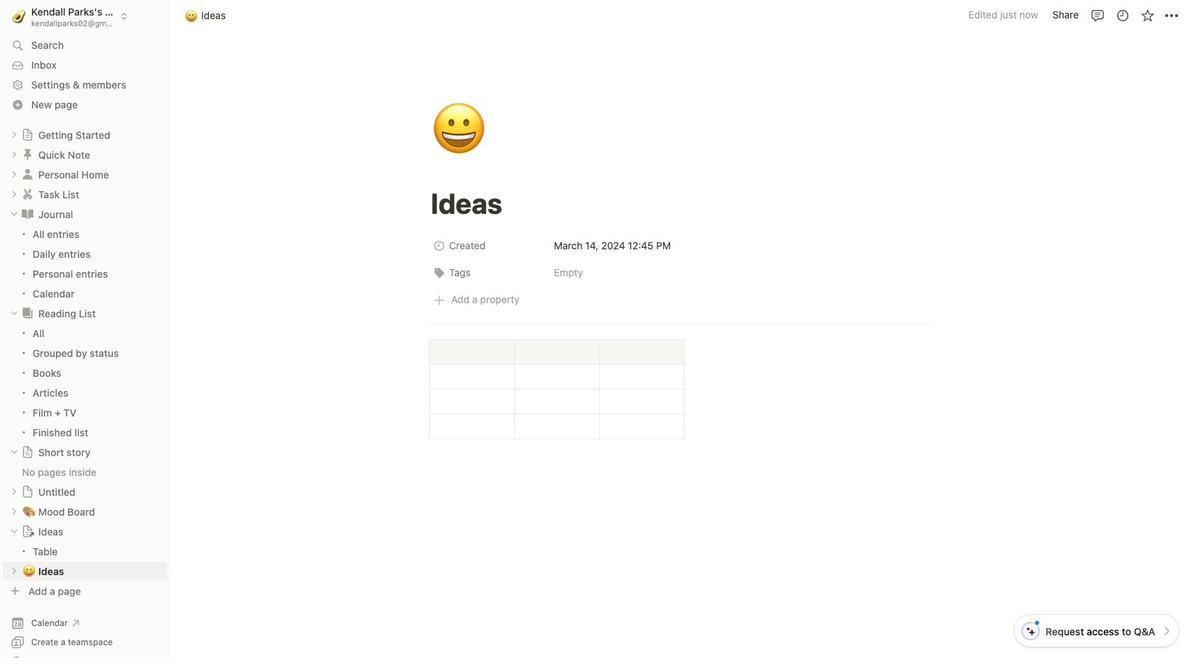 Task type: locate. For each thing, give the bounding box(es) containing it.
0 horizontal spatial 😀 image
[[23, 563, 35, 579]]

3 open image from the top
[[10, 190, 18, 199]]

1 vertical spatial open image
[[10, 488, 18, 496]]

😀 image
[[432, 94, 487, 166], [23, 563, 35, 579]]

1 close image from the top
[[10, 309, 18, 318]]

2 open image from the top
[[10, 488, 18, 496]]

🥑 image
[[12, 7, 26, 25]]

0 vertical spatial close image
[[10, 210, 18, 218]]

group
[[0, 225, 170, 303], [0, 324, 170, 442]]

1 open image from the top
[[10, 131, 18, 139]]

1 vertical spatial group
[[0, 324, 170, 442]]

change page icon image
[[21, 128, 34, 141], [21, 148, 35, 162], [21, 167, 35, 182], [21, 187, 35, 201], [21, 207, 35, 221], [21, 306, 35, 321], [21, 446, 34, 459], [21, 486, 34, 498], [21, 525, 34, 538]]

0 vertical spatial 😀 image
[[432, 94, 487, 166]]

2 group from the top
[[0, 324, 170, 442]]

1 vertical spatial close image
[[10, 448, 18, 457]]

0 vertical spatial open image
[[10, 170, 18, 179]]

1 vertical spatial 😀 image
[[23, 563, 35, 579]]

2 row from the top
[[429, 261, 931, 288]]

updates image
[[1116, 8, 1130, 22]]

close image
[[10, 210, 18, 218], [10, 448, 18, 457]]

1 group from the top
[[0, 225, 170, 303]]

2 open image from the top
[[10, 150, 18, 159]]

page properties table
[[429, 234, 931, 288]]

group for 1st close image from the top
[[0, 225, 170, 303]]

0 vertical spatial close image
[[10, 309, 18, 318]]

2 close image from the top
[[10, 527, 18, 536]]

4 open image from the top
[[10, 508, 18, 516]]

row
[[429, 234, 931, 261], [429, 261, 931, 288]]

1 horizontal spatial 😀 image
[[432, 94, 487, 166]]

close image
[[10, 309, 18, 318], [10, 527, 18, 536]]

1 close image from the top
[[10, 210, 18, 218]]

open image
[[10, 131, 18, 139], [10, 150, 18, 159], [10, 190, 18, 199], [10, 508, 18, 516], [10, 567, 18, 576]]

0 vertical spatial group
[[0, 225, 170, 303]]

1 vertical spatial close image
[[10, 527, 18, 536]]

open image
[[10, 170, 18, 179], [10, 488, 18, 496]]



Task type: vqa. For each thing, say whether or not it's contained in the screenshot.
2nd group from the bottom
yes



Task type: describe. For each thing, give the bounding box(es) containing it.
1 row from the top
[[429, 234, 931, 261]]

favorite image
[[1141, 8, 1155, 22]]

🎨 image
[[23, 503, 35, 520]]

group for 2nd close icon from the bottom of the page
[[0, 324, 170, 442]]

comments image
[[1091, 8, 1105, 22]]

😀 image
[[185, 7, 198, 24]]

1 open image from the top
[[10, 170, 18, 179]]

2 close image from the top
[[10, 448, 18, 457]]

5 open image from the top
[[10, 567, 18, 576]]



